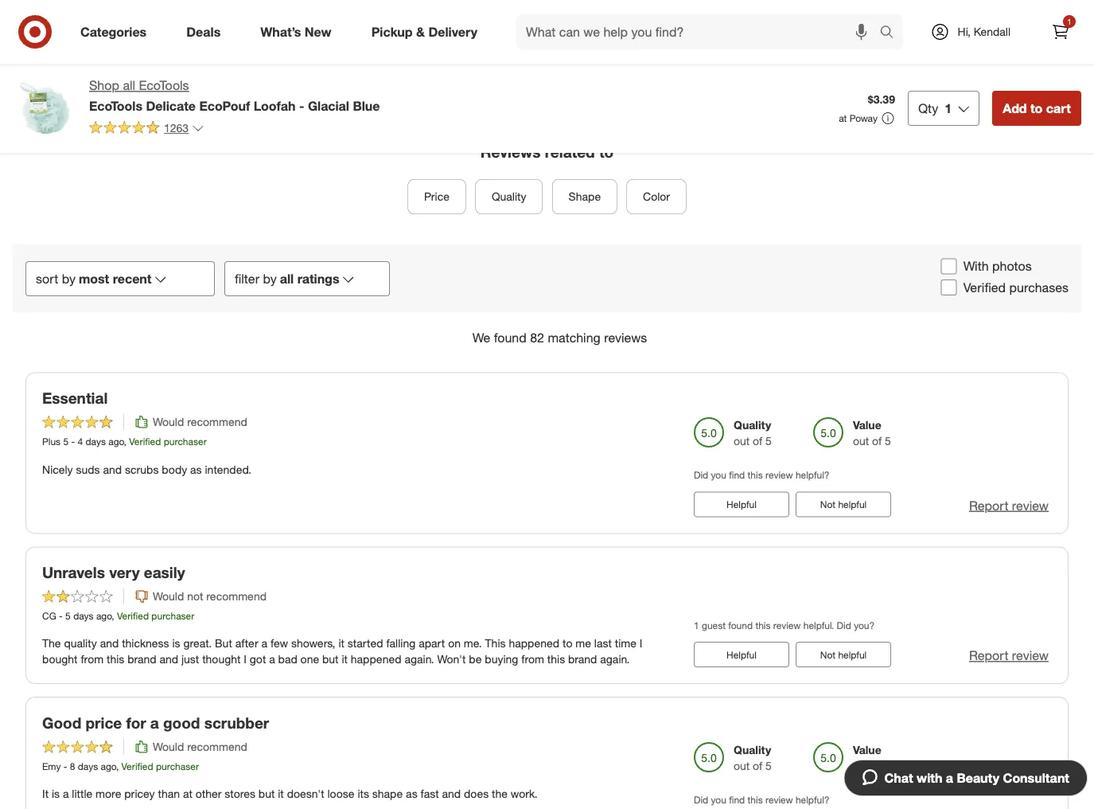 Task type: locate. For each thing, give the bounding box(es) containing it.
more
[[96, 787, 121, 801]]

find
[[730, 469, 746, 481], [730, 794, 746, 806]]

0 vertical spatial quality out of 5
[[734, 418, 772, 448]]

hi,
[[958, 25, 971, 39]]

0 vertical spatial would
[[153, 415, 184, 429]]

deals
[[187, 24, 221, 39]]

2 vertical spatial it
[[278, 787, 284, 801]]

1 not helpful button from the top
[[796, 492, 892, 517]]

did
[[694, 469, 709, 481], [837, 620, 852, 632], [694, 794, 709, 806]]

2 horizontal spatial 1
[[1068, 16, 1072, 26]]

just
[[182, 652, 199, 666]]

0 vertical spatial helpful?
[[796, 469, 830, 481]]

, for very
[[112, 610, 114, 622]]

report review
[[970, 498, 1050, 513], [970, 648, 1050, 664]]

but right one
[[323, 652, 339, 666]]

to inside the quality and thickness is great. but after a few showers, it started falling apart on me. this happened to me last time i bought from this brand and just thought i got a bad one but it happened again. won't be buying from this brand again.
[[563, 636, 573, 650]]

purchaser up body
[[164, 436, 207, 448]]

and left just
[[160, 652, 178, 666]]

- right cg
[[59, 610, 63, 622]]

1 not helpful from the top
[[821, 498, 867, 510]]

- left the glacial
[[299, 98, 305, 113]]

but right stores
[[259, 787, 275, 801]]

&
[[416, 24, 425, 39]]

1 vertical spatial happened
[[351, 652, 402, 666]]

1 find from the top
[[730, 469, 746, 481]]

2 helpful from the top
[[727, 649, 757, 661]]

not for would not recommend
[[821, 649, 836, 661]]

did you find this review helpful?
[[694, 469, 830, 481], [694, 794, 830, 806]]

ago up more on the bottom of page
[[101, 760, 116, 772]]

2 vertical spatial purchaser
[[156, 760, 199, 772]]

1 left guest
[[694, 620, 700, 632]]

0 vertical spatial it
[[339, 636, 345, 650]]

days right 4
[[86, 436, 106, 448]]

1 vertical spatial find
[[730, 794, 746, 806]]

0 horizontal spatial i
[[244, 652, 247, 666]]

not helpful for would not recommend
[[821, 649, 867, 661]]

recommend up intended.
[[187, 415, 248, 429]]

pricey
[[124, 787, 155, 801]]

all right shop
[[123, 78, 135, 93]]

2 not from the top
[[821, 649, 836, 661]]

2 horizontal spatial ,
[[124, 436, 127, 448]]

but
[[323, 652, 339, 666], [259, 787, 275, 801]]

2 value out of 5 from the top
[[854, 743, 892, 773]]

1 vertical spatial to
[[600, 143, 614, 161]]

2 report review button from the top
[[970, 647, 1050, 665]]

1 helpful from the top
[[727, 498, 757, 510]]

1 vertical spatial ,
[[112, 610, 114, 622]]

not helpful for out of 5
[[821, 498, 867, 510]]

1 vertical spatial quality
[[64, 636, 97, 650]]

1 vertical spatial you
[[712, 794, 727, 806]]

reviews
[[481, 143, 541, 161]]

quality inside the quality and thickness is great. but after a few showers, it started falling apart on me. this happened to me last time i bought from this brand and just thought i got a bad one but it happened again. won't be buying from this brand again.
[[64, 636, 97, 650]]

price
[[424, 189, 450, 203]]

and
[[103, 462, 122, 476], [100, 636, 119, 650], [160, 652, 178, 666], [442, 787, 461, 801]]

scrubber
[[204, 714, 269, 732]]

from
[[81, 652, 104, 666], [522, 652, 545, 666]]

1 by from the left
[[62, 271, 76, 286]]

, up scrubs
[[124, 436, 127, 448]]

2 value from the top
[[854, 743, 882, 757]]

2 vertical spatial days
[[78, 760, 98, 772]]

0 horizontal spatial ,
[[112, 610, 114, 622]]

report for out of 5
[[970, 498, 1009, 513]]

0 vertical spatial happened
[[509, 636, 560, 650]]

value out of 5 for essential
[[854, 418, 892, 448]]

0 vertical spatial value
[[854, 418, 882, 432]]

it left doesn't
[[278, 787, 284, 801]]

5
[[766, 434, 772, 448], [886, 434, 892, 448], [63, 436, 69, 448], [65, 610, 71, 622], [766, 759, 772, 773], [886, 759, 892, 773]]

a
[[262, 636, 268, 650], [269, 652, 275, 666], [150, 714, 159, 732], [947, 770, 954, 786], [63, 787, 69, 801]]

emy
[[42, 760, 61, 772]]

as right body
[[190, 462, 202, 476]]

brand down thickness
[[128, 652, 157, 666]]

1 vertical spatial value
[[854, 743, 882, 757]]

helpful button for would not recommend
[[694, 642, 790, 667]]

2 vertical spatial 1
[[694, 620, 700, 632]]

1 horizontal spatial ,
[[116, 760, 119, 772]]

1 for 1 guest found this review helpful. did you?
[[694, 620, 700, 632]]

2 report from the top
[[970, 648, 1009, 664]]

it down started
[[342, 652, 348, 666]]

quality
[[734, 418, 772, 432], [64, 636, 97, 650], [734, 743, 772, 757]]

ecotools up the delicate
[[139, 78, 189, 93]]

other
[[196, 787, 222, 801]]

it for good price for a good scrubber
[[278, 787, 284, 801]]

be
[[469, 652, 482, 666]]

1 again. from the left
[[405, 652, 434, 666]]

0 vertical spatial helpful button
[[694, 492, 790, 517]]

0 vertical spatial as
[[190, 462, 202, 476]]

by right filter
[[263, 271, 277, 286]]

0 horizontal spatial as
[[190, 462, 202, 476]]

all left ratings
[[280, 271, 294, 286]]

by
[[62, 271, 76, 286], [263, 271, 277, 286]]

helpful for out of 5
[[727, 498, 757, 510]]

1 horizontal spatial from
[[522, 652, 545, 666]]

0 horizontal spatial to
[[563, 636, 573, 650]]

1 for 1
[[1068, 16, 1072, 26]]

1 helpful button from the top
[[694, 492, 790, 517]]

is right the it
[[52, 787, 60, 801]]

1 vertical spatial did you find this review helpful?
[[694, 794, 830, 806]]

this
[[748, 469, 763, 481], [756, 620, 771, 632], [107, 652, 124, 666], [548, 652, 566, 666], [748, 794, 763, 806]]

quality for good price for a good scrubber
[[734, 743, 772, 757]]

would down easily
[[153, 589, 184, 603]]

on
[[448, 636, 461, 650]]

0 vertical spatial all
[[123, 78, 135, 93]]

2 not helpful button from the top
[[796, 642, 892, 667]]

purchaser up than
[[156, 760, 199, 772]]

0 vertical spatial report review
[[970, 498, 1050, 513]]

recommend right not
[[206, 589, 267, 603]]

2 by from the left
[[263, 271, 277, 286]]

ecotools
[[139, 78, 189, 93], [89, 98, 143, 113]]

0 vertical spatial did you find this review helpful?
[[694, 469, 830, 481]]

1 horizontal spatial at
[[839, 112, 848, 124]]

2 vertical spatial quality
[[734, 743, 772, 757]]

2 would from the top
[[153, 589, 184, 603]]

i right time
[[640, 636, 643, 650]]

purchaser for for
[[156, 760, 199, 772]]

1 vertical spatial all
[[280, 271, 294, 286]]

0 vertical spatial not helpful
[[821, 498, 867, 510]]

0 vertical spatial not
[[821, 498, 836, 510]]

1 link
[[1044, 14, 1079, 49]]

categories link
[[67, 14, 167, 49]]

1 report review from the top
[[970, 498, 1050, 513]]

from right buying
[[522, 652, 545, 666]]

cg
[[42, 610, 56, 622]]

1 vertical spatial helpful
[[839, 649, 867, 661]]

1 horizontal spatial as
[[406, 787, 418, 801]]

it
[[339, 636, 345, 650], [342, 652, 348, 666], [278, 787, 284, 801]]

0 vertical spatial to
[[1031, 100, 1043, 116]]

1 did you find this review helpful? from the top
[[694, 469, 830, 481]]

would down good price for a good scrubber
[[153, 740, 184, 754]]

0 vertical spatial is
[[172, 636, 180, 650]]

1 report review button from the top
[[970, 496, 1050, 515]]

again. down apart
[[405, 652, 434, 666]]

good
[[163, 714, 200, 732]]

quality button
[[476, 179, 543, 214]]

from right bought
[[81, 652, 104, 666]]

1 report from the top
[[970, 498, 1009, 513]]

found left 82 at the top
[[494, 330, 527, 345]]

shop
[[89, 78, 119, 93]]

0 vertical spatial found
[[494, 330, 527, 345]]

2 not helpful from the top
[[821, 649, 867, 661]]

days
[[86, 436, 106, 448], [73, 610, 94, 622], [78, 760, 98, 772]]

would not recommend
[[153, 589, 267, 603]]

ecotools down shop
[[89, 98, 143, 113]]

unravels very easily
[[42, 563, 185, 582]]

0 horizontal spatial all
[[123, 78, 135, 93]]

photos
[[993, 258, 1033, 274]]

1 value out of 5 from the top
[[854, 418, 892, 448]]

0 vertical spatial you
[[712, 469, 727, 481]]

what's
[[261, 24, 301, 39]]

, up more on the bottom of page
[[116, 760, 119, 772]]

1 vertical spatial helpful button
[[694, 642, 790, 667]]

ecopouf
[[199, 98, 250, 113]]

1 guest found this review helpful. did you?
[[694, 620, 875, 632]]

by for filter by
[[263, 271, 277, 286]]

1 vertical spatial quality out of 5
[[734, 743, 772, 773]]

2 horizontal spatial to
[[1031, 100, 1043, 116]]

happened
[[509, 636, 560, 650], [351, 652, 402, 666]]

happened down started
[[351, 652, 402, 666]]

ago right 4
[[108, 436, 124, 448]]

ago down unravels very easily
[[96, 610, 112, 622]]

days right cg
[[73, 610, 94, 622]]

1 would from the top
[[153, 415, 184, 429]]

0 horizontal spatial brand
[[128, 652, 157, 666]]

0 vertical spatial but
[[323, 652, 339, 666]]

is inside the quality and thickness is great. but after a few showers, it started falling apart on me. this happened to me last time i bought from this brand and just thought i got a bad one but it happened again. won't be buying from this brand again.
[[172, 636, 180, 650]]

found right guest
[[729, 620, 753, 632]]

purchaser
[[164, 436, 207, 448], [152, 610, 195, 622], [156, 760, 199, 772]]

at
[[839, 112, 848, 124], [183, 787, 193, 801]]

2 would recommend from the top
[[153, 740, 248, 754]]

would recommend up body
[[153, 415, 248, 429]]

search button
[[873, 14, 911, 53]]

not helpful button for out of 5
[[796, 492, 892, 517]]

quality for essential
[[734, 418, 772, 432]]

add to cart button
[[993, 91, 1082, 126]]

not helpful button
[[796, 492, 892, 517], [796, 642, 892, 667]]

, down unravels very easily
[[112, 610, 114, 622]]

1 vertical spatial would
[[153, 589, 184, 603]]

review
[[766, 469, 794, 481], [1013, 498, 1050, 513], [774, 620, 801, 632], [1013, 648, 1050, 664], [766, 794, 794, 806]]

as left fast
[[406, 787, 418, 801]]

Verified purchases checkbox
[[942, 280, 958, 296]]

1 not from the top
[[821, 498, 836, 510]]

with
[[964, 258, 989, 274]]

0 horizontal spatial at
[[183, 787, 193, 801]]

quality out of 5 for good price for a good scrubber
[[734, 743, 772, 773]]

2 helpful from the top
[[839, 649, 867, 661]]

verified up nicely suds and scrubs body as intended.
[[129, 436, 161, 448]]

a right with
[[947, 770, 954, 786]]

1
[[1068, 16, 1072, 26], [945, 100, 953, 116], [694, 620, 700, 632]]

is left great. on the bottom
[[172, 636, 180, 650]]

1 vertical spatial value out of 5
[[854, 743, 892, 773]]

you?
[[855, 620, 875, 632]]

after
[[235, 636, 258, 650]]

0 vertical spatial report review button
[[970, 496, 1050, 515]]

at left the poway
[[839, 112, 848, 124]]

0 vertical spatial would recommend
[[153, 415, 248, 429]]

0 vertical spatial at
[[839, 112, 848, 124]]

0 horizontal spatial from
[[81, 652, 104, 666]]

would recommend down good
[[153, 740, 248, 754]]

1 vertical spatial report review button
[[970, 647, 1050, 665]]

at right than
[[183, 787, 193, 801]]

1 brand from the left
[[128, 652, 157, 666]]

of
[[753, 434, 763, 448], [873, 434, 883, 448], [753, 759, 763, 773], [873, 759, 883, 773]]

report review button for out of 5
[[970, 496, 1050, 515]]

0 horizontal spatial happened
[[351, 652, 402, 666]]

With photos checkbox
[[942, 258, 958, 274]]

2 helpful button from the top
[[694, 642, 790, 667]]

1 vertical spatial report
[[970, 648, 1009, 664]]

1 vertical spatial 1
[[945, 100, 953, 116]]

is
[[172, 636, 180, 650], [52, 787, 60, 801]]

body
[[162, 462, 187, 476]]

0 horizontal spatial again.
[[405, 652, 434, 666]]

0 vertical spatial quality
[[734, 418, 772, 432]]

again. down time
[[601, 652, 630, 666]]

delicate
[[146, 98, 196, 113]]

brand down me
[[569, 652, 598, 666]]

- left 4
[[71, 436, 75, 448]]

1 helpful from the top
[[839, 498, 867, 510]]

verified purchases
[[964, 280, 1069, 295]]

3 would from the top
[[153, 740, 184, 754]]

1 right 'kendall'
[[1068, 16, 1072, 26]]

0 vertical spatial find
[[730, 469, 746, 481]]

0 horizontal spatial by
[[62, 271, 76, 286]]

to right add
[[1031, 100, 1043, 116]]

, for price
[[116, 760, 119, 772]]

1 horizontal spatial but
[[323, 652, 339, 666]]

- inside shop all ecotools ecotools delicate ecopouf loofah - glacial blue
[[299, 98, 305, 113]]

1 horizontal spatial brand
[[569, 652, 598, 666]]

1 would recommend from the top
[[153, 415, 248, 429]]

0 vertical spatial i
[[640, 636, 643, 650]]

report
[[970, 498, 1009, 513], [970, 648, 1009, 664]]

by right sort
[[62, 271, 76, 286]]

apart
[[419, 636, 445, 650]]

1 vertical spatial report review
[[970, 648, 1050, 664]]

1 vertical spatial recommend
[[206, 589, 267, 603]]

to left me
[[563, 636, 573, 650]]

1 vertical spatial found
[[729, 620, 753, 632]]

2 quality out of 5 from the top
[[734, 743, 772, 773]]

1 vertical spatial it
[[342, 652, 348, 666]]

0 vertical spatial helpful
[[839, 498, 867, 510]]

ago for very
[[96, 610, 112, 622]]

report review button
[[970, 496, 1050, 515], [970, 647, 1050, 665]]

1 vertical spatial helpful?
[[796, 794, 830, 806]]

helpful for would not recommend
[[839, 649, 867, 661]]

2 you from the top
[[712, 794, 727, 806]]

0 vertical spatial report
[[970, 498, 1009, 513]]

a left 'few'
[[262, 636, 268, 650]]

related
[[545, 143, 595, 161]]

the
[[492, 787, 508, 801]]

brand
[[128, 652, 157, 666], [569, 652, 598, 666]]

not helpful button for would not recommend
[[796, 642, 892, 667]]

all
[[123, 78, 135, 93], [280, 271, 294, 286]]

happened up buying
[[509, 636, 560, 650]]

purchaser down not
[[152, 610, 195, 622]]

0 horizontal spatial is
[[52, 787, 60, 801]]

1 value from the top
[[854, 418, 882, 432]]

color button
[[627, 179, 687, 214]]

1 horizontal spatial by
[[263, 271, 277, 286]]

value
[[854, 418, 882, 432], [854, 743, 882, 757]]

1 right qty
[[945, 100, 953, 116]]

0 vertical spatial did
[[694, 469, 709, 481]]

1 quality out of 5 from the top
[[734, 418, 772, 448]]

shape button
[[553, 179, 618, 214]]

would for essential
[[153, 415, 184, 429]]

would up body
[[153, 415, 184, 429]]

i left got
[[244, 652, 247, 666]]

1 vertical spatial as
[[406, 787, 418, 801]]

1 vertical spatial but
[[259, 787, 275, 801]]

days right 8
[[78, 760, 98, 772]]

- left 8
[[63, 760, 67, 772]]

showers,
[[291, 636, 336, 650]]

1 vertical spatial days
[[73, 610, 94, 622]]

2 vertical spatial to
[[563, 636, 573, 650]]

1 horizontal spatial again.
[[601, 652, 630, 666]]

to
[[1031, 100, 1043, 116], [600, 143, 614, 161], [563, 636, 573, 650]]

1 vertical spatial not helpful
[[821, 649, 867, 661]]

recommend down the "scrubber"
[[187, 740, 248, 754]]

helpful button for out of 5
[[694, 492, 790, 517]]

to right related at the top
[[600, 143, 614, 161]]

0 vertical spatial 1
[[1068, 16, 1072, 26]]

would for unravels very easily
[[153, 589, 184, 603]]

all inside shop all ecotools ecotools delicate ecopouf loofah - glacial blue
[[123, 78, 135, 93]]

1 vertical spatial not
[[821, 649, 836, 661]]

1 vertical spatial did
[[837, 620, 852, 632]]

filter
[[235, 271, 260, 286]]

1 vertical spatial would recommend
[[153, 740, 248, 754]]

it left started
[[339, 636, 345, 650]]

2 did you find this review helpful? from the top
[[694, 794, 830, 806]]

2 report review from the top
[[970, 648, 1050, 664]]

would
[[153, 415, 184, 429], [153, 589, 184, 603], [153, 740, 184, 754]]

days for unravels
[[73, 610, 94, 622]]

glacial
[[308, 98, 350, 113]]

2 vertical spatial ,
[[116, 760, 119, 772]]



Task type: vqa. For each thing, say whether or not it's contained in the screenshot.
Weekly
no



Task type: describe. For each thing, give the bounding box(es) containing it.
deals link
[[173, 14, 241, 49]]

cart
[[1047, 100, 1072, 116]]

1 horizontal spatial all
[[280, 271, 294, 286]]

verified up the pricey
[[121, 760, 153, 772]]

1 vertical spatial is
[[52, 787, 60, 801]]

0 vertical spatial ago
[[108, 436, 124, 448]]

helpful.
[[804, 620, 835, 632]]

unravels
[[42, 563, 105, 582]]

ago for price
[[101, 760, 116, 772]]

image of ecotools delicate ecopouf loofah - glacial blue image
[[13, 76, 76, 140]]

thickness
[[122, 636, 169, 650]]

$3.39
[[869, 92, 896, 106]]

doesn't
[[287, 787, 325, 801]]

the quality and thickness is great. but after a few showers, it started falling apart on me. this happened to me last time i bought from this brand and just thought i got a bad one but it happened again. won't be buying from this brand again.
[[42, 636, 643, 666]]

started
[[348, 636, 383, 650]]

kendall
[[974, 25, 1011, 39]]

and right fast
[[442, 787, 461, 801]]

we found 82 matching reviews
[[473, 330, 648, 345]]

bought
[[42, 652, 78, 666]]

1 horizontal spatial 1
[[945, 100, 953, 116]]

most
[[79, 271, 109, 286]]

and right suds
[[103, 462, 122, 476]]

not for out of 5
[[821, 498, 836, 510]]

report review for out of 5
[[970, 498, 1050, 513]]

it for unravels very easily
[[339, 636, 345, 650]]

pickup & delivery link
[[358, 14, 498, 49]]

easily
[[144, 563, 185, 582]]

82
[[530, 330, 545, 345]]

report for would not recommend
[[970, 648, 1009, 664]]

would for good price for a good scrubber
[[153, 740, 184, 754]]

a inside button
[[947, 770, 954, 786]]

purchases
[[1010, 280, 1069, 295]]

the
[[42, 636, 61, 650]]

search
[[873, 26, 911, 41]]

would recommend for essential
[[153, 415, 248, 429]]

and down cg - 5 days ago , verified purchaser
[[100, 636, 119, 650]]

with photos
[[964, 258, 1033, 274]]

1 horizontal spatial happened
[[509, 636, 560, 650]]

a right for
[[150, 714, 159, 732]]

essential
[[42, 389, 108, 407]]

pickup & delivery
[[372, 24, 478, 39]]

a right got
[[269, 652, 275, 666]]

cg - 5 days ago , verified purchaser
[[42, 610, 195, 622]]

loofah
[[254, 98, 296, 113]]

won't
[[438, 652, 466, 666]]

chat
[[885, 770, 914, 786]]

1 vertical spatial ecotools
[[89, 98, 143, 113]]

1 horizontal spatial to
[[600, 143, 614, 161]]

than
[[158, 787, 180, 801]]

purchaser for easily
[[152, 610, 195, 622]]

1 vertical spatial at
[[183, 787, 193, 801]]

scrubs
[[125, 462, 159, 476]]

falling
[[387, 636, 416, 650]]

helpful for out of 5
[[839, 498, 867, 510]]

suds
[[76, 462, 100, 476]]

1 vertical spatial i
[[244, 652, 247, 666]]

got
[[250, 652, 266, 666]]

color
[[643, 189, 671, 203]]

recommend for essential
[[187, 415, 248, 429]]

reviews related to
[[481, 143, 614, 161]]

plus 5 - 4 days ago , verified purchaser
[[42, 436, 207, 448]]

2 brand from the left
[[569, 652, 598, 666]]

would recommend for good price for a good scrubber
[[153, 740, 248, 754]]

verified up thickness
[[117, 610, 149, 622]]

categories
[[80, 24, 147, 39]]

it
[[42, 787, 49, 801]]

value for good price for a good scrubber
[[854, 743, 882, 757]]

8
[[70, 760, 75, 772]]

shape
[[373, 787, 403, 801]]

plus
[[42, 436, 61, 448]]

value for essential
[[854, 418, 882, 432]]

reviews
[[605, 330, 648, 345]]

price button
[[408, 179, 466, 214]]

1 horizontal spatial i
[[640, 636, 643, 650]]

to inside button
[[1031, 100, 1043, 116]]

poway
[[850, 112, 878, 124]]

little
[[72, 787, 93, 801]]

me
[[576, 636, 592, 650]]

last
[[595, 636, 612, 650]]

0 vertical spatial days
[[86, 436, 106, 448]]

chat with a beauty consultant
[[885, 770, 1070, 786]]

with
[[917, 770, 943, 786]]

0 vertical spatial ecotools
[[139, 78, 189, 93]]

0 vertical spatial purchaser
[[164, 436, 207, 448]]

1 from from the left
[[81, 652, 104, 666]]

value out of 5 for good price for a good scrubber
[[854, 743, 892, 773]]

work.
[[511, 787, 538, 801]]

2 from from the left
[[522, 652, 545, 666]]

report review button for would not recommend
[[970, 647, 1050, 665]]

helpful for would not recommend
[[727, 649, 757, 661]]

quality
[[492, 189, 527, 203]]

2 helpful? from the top
[[796, 794, 830, 806]]

matching
[[548, 330, 601, 345]]

qty 1
[[919, 100, 953, 116]]

recommend for good price for a good scrubber
[[187, 740, 248, 754]]

few
[[271, 636, 288, 650]]

sort by most recent
[[36, 271, 152, 286]]

nicely suds and scrubs body as intended.
[[42, 462, 252, 476]]

loose
[[328, 787, 355, 801]]

thought
[[202, 652, 241, 666]]

this
[[485, 636, 506, 650]]

verified down the with
[[964, 280, 1007, 295]]

beauty
[[958, 770, 1000, 786]]

1263
[[164, 121, 189, 135]]

by for sort by
[[62, 271, 76, 286]]

shape
[[569, 189, 601, 203]]

0 vertical spatial ,
[[124, 436, 127, 448]]

guest
[[702, 620, 726, 632]]

consultant
[[1004, 770, 1070, 786]]

1 you from the top
[[712, 469, 727, 481]]

recent
[[113, 271, 152, 286]]

good price for a good scrubber
[[42, 714, 269, 732]]

0 horizontal spatial found
[[494, 330, 527, 345]]

pickup
[[372, 24, 413, 39]]

but inside the quality and thickness is great. but after a few showers, it started falling apart on me. this happened to me last time i bought from this brand and just thought i got a bad one but it happened again. won't be buying from this brand again.
[[323, 652, 339, 666]]

2 find from the top
[[730, 794, 746, 806]]

0 horizontal spatial but
[[259, 787, 275, 801]]

1 horizontal spatial found
[[729, 620, 753, 632]]

4
[[78, 436, 83, 448]]

bad
[[278, 652, 298, 666]]

quality out of 5 for essential
[[734, 418, 772, 448]]

blue
[[353, 98, 380, 113]]

intended.
[[205, 462, 252, 476]]

What can we help you find? suggestions appear below search field
[[517, 14, 884, 49]]

delivery
[[429, 24, 478, 39]]

2 vertical spatial did
[[694, 794, 709, 806]]

it is a little more pricey than at other stores but it doesn't loose its shape as fast and does the work.
[[42, 787, 538, 801]]

a left little at the left of page
[[63, 787, 69, 801]]

at poway
[[839, 112, 878, 124]]

emy - 8 days ago , verified purchaser
[[42, 760, 199, 772]]

qty
[[919, 100, 939, 116]]

for
[[126, 714, 146, 732]]

hi, kendall
[[958, 25, 1011, 39]]

1 helpful? from the top
[[796, 469, 830, 481]]

2 again. from the left
[[601, 652, 630, 666]]

days for good
[[78, 760, 98, 772]]

report review for would not recommend
[[970, 648, 1050, 664]]

one
[[301, 652, 319, 666]]

ratings
[[298, 271, 340, 286]]

shop all ecotools ecotools delicate ecopouf loofah - glacial blue
[[89, 78, 380, 113]]

nicely
[[42, 462, 73, 476]]



